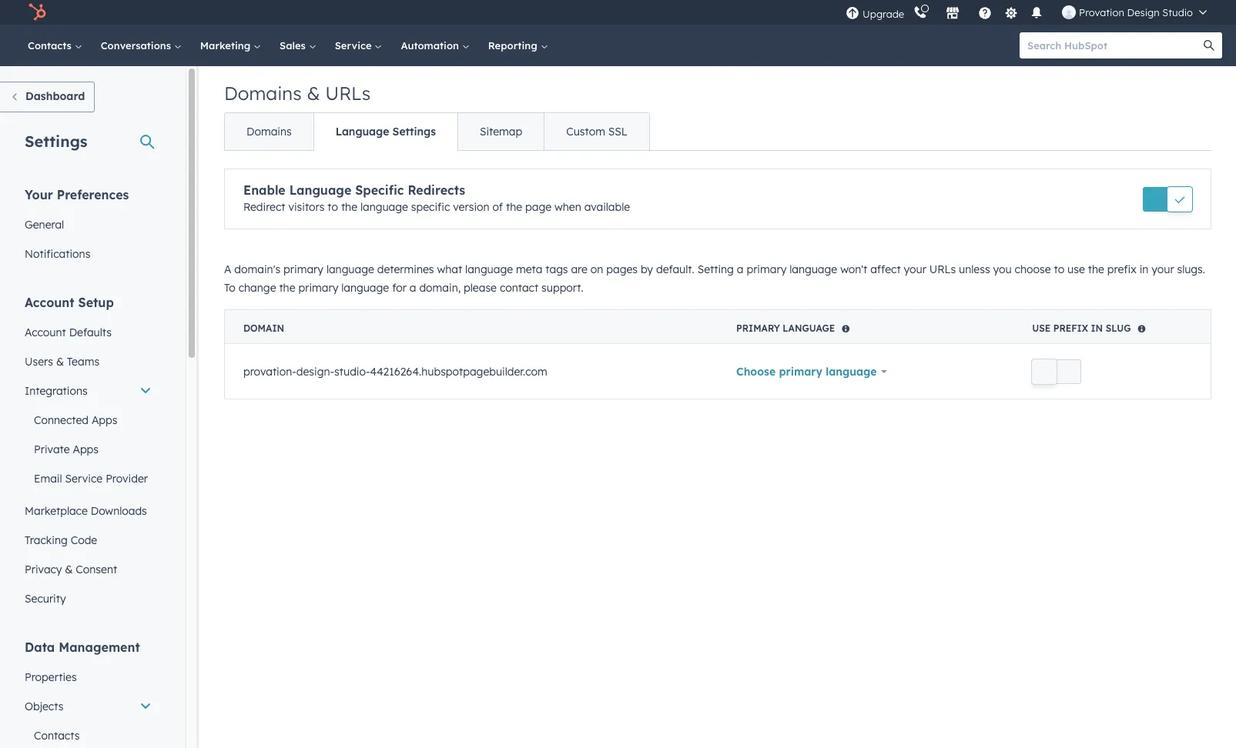 Task type: locate. For each thing, give the bounding box(es) containing it.
apps down connected apps link on the left
[[73, 443, 99, 457]]

a right for
[[410, 281, 416, 295]]

the right use
[[1089, 263, 1105, 277]]

account setup element
[[15, 294, 161, 614]]

apps down integrations button
[[92, 414, 117, 428]]

0 vertical spatial account
[[25, 295, 74, 311]]

prefix
[[1054, 323, 1089, 334]]

contacts link down hubspot 'link'
[[18, 25, 91, 66]]

notifications button
[[1024, 0, 1050, 25]]

in
[[1091, 323, 1103, 334]]

redirects
[[408, 183, 466, 198]]

domains up domains link
[[224, 82, 302, 105]]

tags
[[546, 263, 568, 277]]

primary inside popup button
[[779, 365, 823, 379]]

private
[[34, 443, 70, 457]]

consent
[[76, 563, 117, 577]]

use
[[1033, 323, 1051, 334]]

to
[[224, 281, 236, 295]]

1 vertical spatial to
[[1054, 263, 1065, 277]]

contact
[[500, 281, 539, 295]]

0 horizontal spatial to
[[328, 200, 338, 214]]

account for account setup
[[25, 295, 74, 311]]

1 horizontal spatial to
[[1054, 263, 1065, 277]]

1 vertical spatial a
[[410, 281, 416, 295]]

domains for domains
[[247, 125, 292, 139]]

settings
[[393, 125, 436, 139], [25, 132, 87, 151]]

marketplace
[[25, 505, 88, 519]]

help image
[[979, 7, 992, 21]]

navigation
[[224, 112, 650, 151]]

notifications link
[[15, 240, 161, 269]]

1 account from the top
[[25, 295, 74, 311]]

& down sales link
[[307, 82, 320, 105]]

available
[[585, 200, 630, 214]]

0 vertical spatial a
[[737, 263, 744, 277]]

1 vertical spatial language
[[289, 183, 352, 198]]

0 vertical spatial service
[[335, 39, 375, 52]]

urls left unless
[[930, 263, 956, 277]]

account up account defaults
[[25, 295, 74, 311]]

please
[[464, 281, 497, 295]]

provation-
[[243, 365, 297, 379]]

upgrade image
[[846, 7, 860, 20]]

2 horizontal spatial &
[[307, 82, 320, 105]]

44216264.hubspotpagebuilder.com
[[370, 365, 548, 379]]

0 vertical spatial domains
[[224, 82, 302, 105]]

language inside popup button
[[826, 365, 877, 379]]

contacts down objects
[[34, 730, 80, 744]]

private apps link
[[15, 435, 161, 465]]

primary right the domain's
[[284, 263, 324, 277]]

account
[[25, 295, 74, 311], [25, 326, 66, 340]]

menu
[[845, 0, 1218, 25]]

ssl
[[609, 125, 628, 139]]

for
[[392, 281, 407, 295]]

primary right setting
[[747, 263, 787, 277]]

& right privacy
[[65, 563, 73, 577]]

slugs.
[[1178, 263, 1206, 277]]

email
[[34, 472, 62, 486]]

1 vertical spatial &
[[56, 355, 64, 369]]

1 vertical spatial account
[[25, 326, 66, 340]]

hubspot image
[[28, 3, 46, 22]]

custom ssl link
[[544, 113, 649, 150]]

1 vertical spatial domains
[[247, 125, 292, 139]]

language for enable
[[289, 183, 352, 198]]

your right affect
[[904, 263, 927, 277]]

integrations button
[[15, 377, 161, 406]]

0 vertical spatial language
[[336, 125, 389, 139]]

to inside a domain's primary language determines what language meta tags are on pages by default. setting a primary language won't affect your urls unless you choose to use the prefix in your slugs. to change the primary language for a domain, please contact support.
[[1054, 263, 1065, 277]]

general
[[25, 218, 64, 232]]

0 horizontal spatial service
[[65, 472, 103, 486]]

a right setting
[[737, 263, 744, 277]]

preferences
[[57, 187, 129, 203]]

primary right choose
[[779, 365, 823, 379]]

calling icon image
[[914, 6, 928, 20]]

1 horizontal spatial &
[[65, 563, 73, 577]]

provation
[[1080, 6, 1125, 18]]

& right users
[[56, 355, 64, 369]]

marketplaces image
[[946, 7, 960, 21]]

0 horizontal spatial your
[[904, 263, 927, 277]]

urls down service 'link'
[[325, 82, 371, 105]]

contacts link
[[18, 25, 91, 66], [15, 722, 161, 749]]

domains for domains & urls
[[224, 82, 302, 105]]

use
[[1068, 263, 1086, 277]]

sitemap
[[480, 125, 523, 139]]

2 vertical spatial language
[[783, 323, 836, 334]]

language settings
[[336, 125, 436, 139]]

0 vertical spatial contacts link
[[18, 25, 91, 66]]

contacts link down objects
[[15, 722, 161, 749]]

service down private apps link at the left bottom of the page
[[65, 472, 103, 486]]

to
[[328, 200, 338, 214], [1054, 263, 1065, 277]]

service
[[335, 39, 375, 52], [65, 472, 103, 486]]

service link
[[326, 25, 392, 66]]

enable
[[243, 183, 286, 198]]

choose primary language button
[[737, 364, 888, 381]]

language up visitors
[[289, 183, 352, 198]]

won't
[[841, 263, 868, 277]]

language
[[336, 125, 389, 139], [289, 183, 352, 198], [783, 323, 836, 334]]

settings up redirects at the top left of page
[[393, 125, 436, 139]]

1 vertical spatial urls
[[930, 263, 956, 277]]

a
[[224, 263, 231, 277]]

0 horizontal spatial &
[[56, 355, 64, 369]]

1 vertical spatial apps
[[73, 443, 99, 457]]

to left use
[[1054, 263, 1065, 277]]

dashboard link
[[0, 82, 95, 112]]

your preferences element
[[15, 186, 161, 269]]

determines
[[377, 263, 434, 277]]

automation
[[401, 39, 462, 52]]

0 vertical spatial apps
[[92, 414, 117, 428]]

service right sales link
[[335, 39, 375, 52]]

language for primary
[[783, 323, 836, 334]]

settings down the dashboard
[[25, 132, 87, 151]]

affect
[[871, 263, 901, 277]]

contacts down hubspot 'link'
[[28, 39, 75, 52]]

primary right the change
[[299, 281, 339, 295]]

downloads
[[91, 505, 147, 519]]

0 vertical spatial urls
[[325, 82, 371, 105]]

0 vertical spatial &
[[307, 82, 320, 105]]

your right in
[[1152, 263, 1175, 277]]

management
[[59, 640, 140, 656]]

marketplaces button
[[937, 0, 969, 25]]

unless
[[959, 263, 991, 277]]

properties link
[[15, 663, 161, 693]]

language up choose primary language
[[783, 323, 836, 334]]

1 vertical spatial contacts
[[34, 730, 80, 744]]

tracking code
[[25, 534, 97, 548]]

1 horizontal spatial urls
[[930, 263, 956, 277]]

language up specific
[[336, 125, 389, 139]]

design-
[[296, 365, 334, 379]]

1 horizontal spatial settings
[[393, 125, 436, 139]]

&
[[307, 82, 320, 105], [56, 355, 64, 369], [65, 563, 73, 577]]

language inside enable language specific redirects redirect visitors to the language specific version of the page when available
[[361, 200, 408, 214]]

automation link
[[392, 25, 479, 66]]

2 vertical spatial &
[[65, 563, 73, 577]]

2 account from the top
[[25, 326, 66, 340]]

specific
[[355, 183, 404, 198]]

upgrade
[[863, 7, 905, 20]]

contacts
[[28, 39, 75, 52], [34, 730, 80, 744]]

in
[[1140, 263, 1149, 277]]

privacy & consent link
[[15, 556, 161, 585]]

0 horizontal spatial urls
[[325, 82, 371, 105]]

1 vertical spatial service
[[65, 472, 103, 486]]

1 horizontal spatial service
[[335, 39, 375, 52]]

to right visitors
[[328, 200, 338, 214]]

1 horizontal spatial your
[[1152, 263, 1175, 277]]

provation-design-studio-44216264.hubspotpagebuilder.com
[[243, 365, 548, 379]]

domains down domains & urls
[[247, 125, 292, 139]]

your
[[904, 263, 927, 277], [1152, 263, 1175, 277]]

service inside 'link'
[[335, 39, 375, 52]]

enable language specific redirects redirect visitors to the language specific version of the page when available
[[243, 183, 630, 214]]

account setup
[[25, 295, 114, 311]]

& inside "link"
[[65, 563, 73, 577]]

0 vertical spatial to
[[328, 200, 338, 214]]

connected apps
[[34, 414, 117, 428]]

a
[[737, 263, 744, 277], [410, 281, 416, 295]]

account up users
[[25, 326, 66, 340]]

contacts inside data management element
[[34, 730, 80, 744]]

language inside enable language specific redirects redirect visitors to the language specific version of the page when available
[[289, 183, 352, 198]]

the right the change
[[279, 281, 296, 295]]

a domain's primary language determines what language meta tags are on pages by default. setting a primary language won't affect your urls unless you choose to use the prefix in your slugs. to change the primary language for a domain, please contact support.
[[224, 263, 1206, 295]]



Task type: vqa. For each thing, say whether or not it's contained in the screenshot.
contact
yes



Task type: describe. For each thing, give the bounding box(es) containing it.
primary language
[[737, 323, 836, 334]]

email service provider
[[34, 472, 148, 486]]

change
[[239, 281, 276, 295]]

support.
[[542, 281, 584, 295]]

on
[[591, 263, 604, 277]]

dashboard
[[25, 89, 85, 103]]

the down specific
[[341, 200, 358, 214]]

marketing link
[[191, 25, 270, 66]]

primary
[[737, 323, 780, 334]]

calling icon button
[[908, 2, 934, 22]]

& for domains
[[307, 82, 320, 105]]

help button
[[972, 0, 999, 25]]

sales
[[280, 39, 309, 52]]

your preferences
[[25, 187, 129, 203]]

users & teams
[[25, 355, 99, 369]]

privacy & consent
[[25, 563, 117, 577]]

conversations
[[101, 39, 174, 52]]

studio-
[[334, 365, 370, 379]]

choose
[[1015, 263, 1051, 277]]

pages
[[607, 263, 638, 277]]

search image
[[1204, 40, 1215, 51]]

domain's
[[234, 263, 281, 277]]

design
[[1128, 6, 1160, 18]]

domain
[[243, 323, 284, 334]]

1 horizontal spatial a
[[737, 263, 744, 277]]

settings image
[[1004, 7, 1018, 20]]

marketplace downloads
[[25, 505, 147, 519]]

& for users
[[56, 355, 64, 369]]

account defaults link
[[15, 318, 161, 348]]

use prefix in slug
[[1033, 323, 1131, 334]]

users
[[25, 355, 53, 369]]

choose primary language
[[737, 365, 877, 379]]

specific
[[411, 200, 450, 214]]

apps for connected apps
[[92, 414, 117, 428]]

notifications
[[25, 247, 90, 261]]

visitors
[[288, 200, 325, 214]]

1 vertical spatial contacts link
[[15, 722, 161, 749]]

settings link
[[1002, 4, 1021, 20]]

menu containing provation design studio
[[845, 0, 1218, 25]]

teams
[[67, 355, 99, 369]]

integrations
[[25, 384, 88, 398]]

privacy
[[25, 563, 62, 577]]

of
[[493, 200, 503, 214]]

general link
[[15, 210, 161, 240]]

custom ssl
[[567, 125, 628, 139]]

sales link
[[270, 25, 326, 66]]

prefix
[[1108, 263, 1137, 277]]

meta
[[516, 263, 543, 277]]

provider
[[106, 472, 148, 486]]

0 horizontal spatial settings
[[25, 132, 87, 151]]

navigation containing domains
[[224, 112, 650, 151]]

security
[[25, 593, 66, 606]]

Search HubSpot search field
[[1020, 32, 1209, 59]]

urls inside a domain's primary language determines what language meta tags are on pages by default. setting a primary language won't affect your urls unless you choose to use the prefix in your slugs. to change the primary language for a domain, please contact support.
[[930, 263, 956, 277]]

the right of
[[506, 200, 522, 214]]

are
[[571, 263, 588, 277]]

users & teams link
[[15, 348, 161, 377]]

private apps
[[34, 443, 99, 457]]

marketing
[[200, 39, 254, 52]]

connected apps link
[[15, 406, 161, 435]]

default.
[[656, 263, 695, 277]]

code
[[71, 534, 97, 548]]

domains & urls
[[224, 82, 371, 105]]

to inside enable language specific redirects redirect visitors to the language specific version of the page when available
[[328, 200, 338, 214]]

account for account defaults
[[25, 326, 66, 340]]

choose
[[737, 365, 776, 379]]

hubspot link
[[18, 3, 58, 22]]

0 horizontal spatial a
[[410, 281, 416, 295]]

studio
[[1163, 6, 1194, 18]]

slug
[[1106, 323, 1131, 334]]

reporting
[[488, 39, 541, 52]]

defaults
[[69, 326, 112, 340]]

setting
[[698, 263, 734, 277]]

marketplace downloads link
[[15, 497, 161, 526]]

by
[[641, 263, 653, 277]]

data management element
[[15, 640, 161, 749]]

email service provider link
[[15, 465, 161, 494]]

setup
[[78, 295, 114, 311]]

0 vertical spatial contacts
[[28, 39, 75, 52]]

properties
[[25, 671, 77, 685]]

2 your from the left
[[1152, 263, 1175, 277]]

notifications image
[[1030, 7, 1044, 21]]

security link
[[15, 585, 161, 614]]

& for privacy
[[65, 563, 73, 577]]

you
[[994, 263, 1012, 277]]

service inside account setup 'element'
[[65, 472, 103, 486]]

domain,
[[419, 281, 461, 295]]

1 your from the left
[[904, 263, 927, 277]]

apps for private apps
[[73, 443, 99, 457]]

sitemap link
[[458, 113, 544, 150]]

data
[[25, 640, 55, 656]]

objects button
[[15, 693, 161, 722]]

james peterson image
[[1063, 5, 1076, 19]]

settings inside navigation
[[393, 125, 436, 139]]

when
[[555, 200, 582, 214]]

data management
[[25, 640, 140, 656]]



